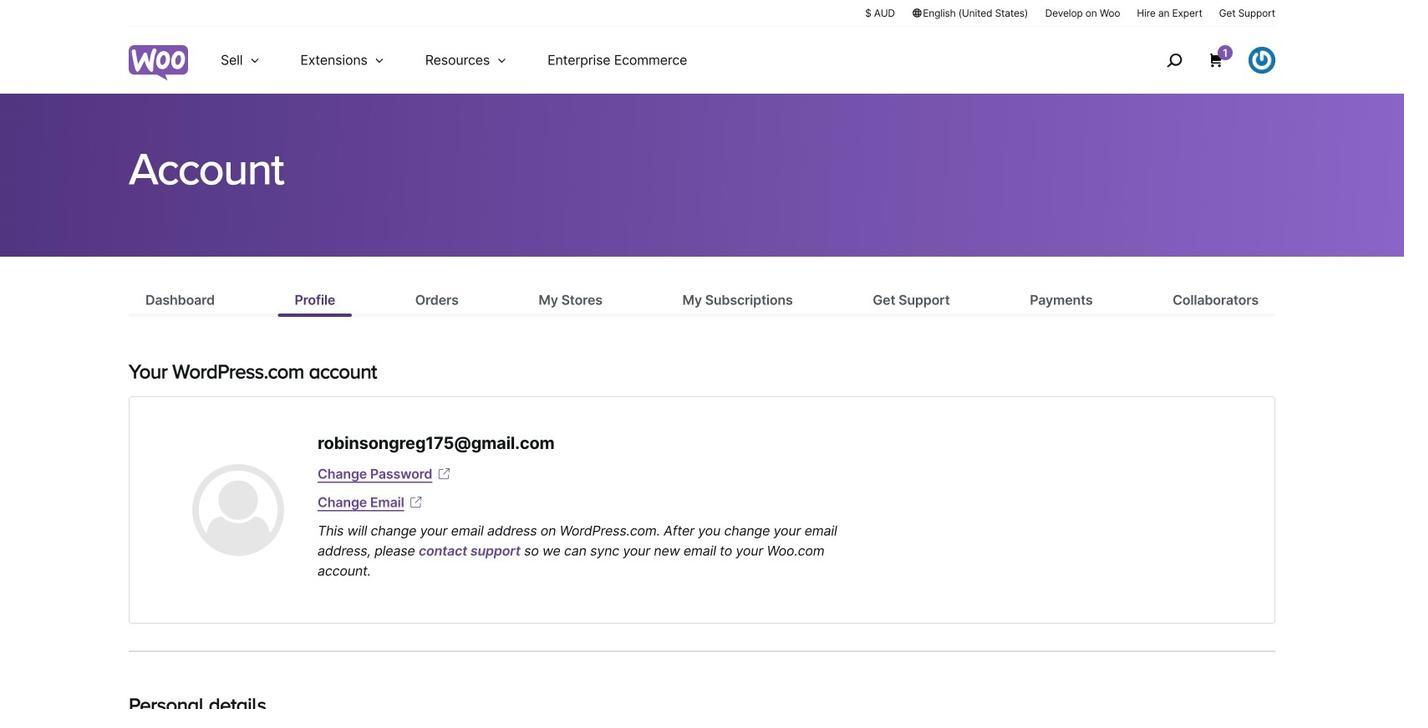Task type: vqa. For each thing, say whether or not it's contained in the screenshot.
Service navigation menu ELEMENT
yes



Task type: describe. For each thing, give the bounding box(es) containing it.
0 horizontal spatial external link image
[[408, 494, 425, 511]]

search image
[[1162, 47, 1188, 74]]

service navigation menu element
[[1132, 33, 1276, 87]]

gravatar image image
[[192, 464, 284, 556]]

open account menu image
[[1249, 47, 1276, 74]]



Task type: locate. For each thing, give the bounding box(es) containing it.
1 horizontal spatial external link image
[[436, 466, 453, 483]]

external link image
[[436, 466, 453, 483], [408, 494, 425, 511]]

1 vertical spatial external link image
[[408, 494, 425, 511]]

0 vertical spatial external link image
[[436, 466, 453, 483]]



